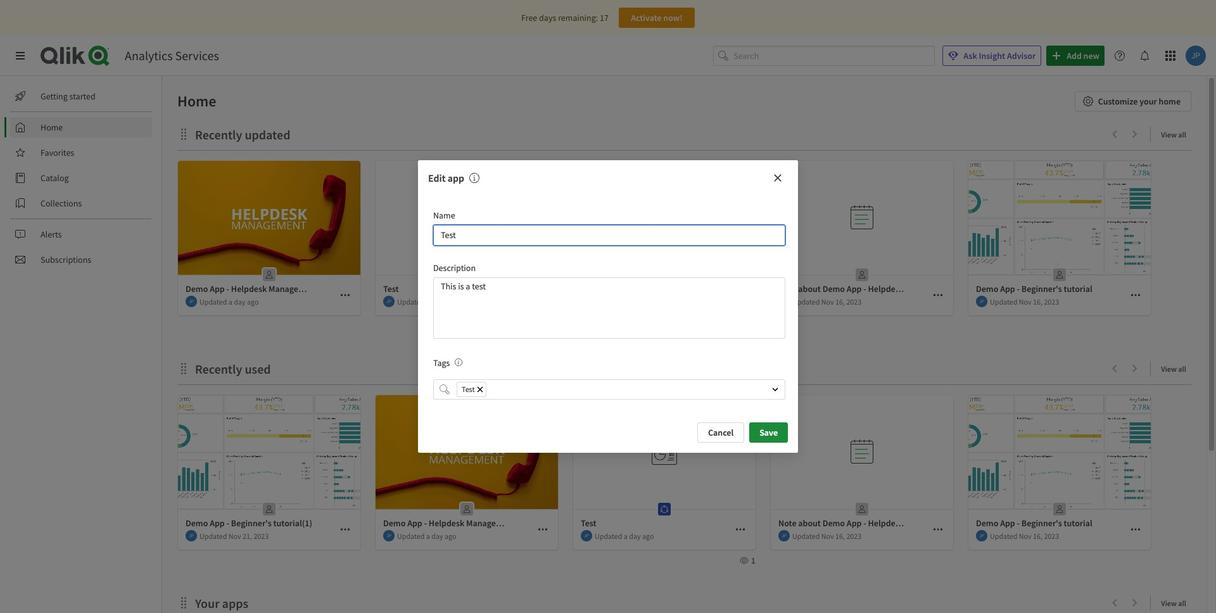 Task type: vqa. For each thing, say whether or not it's contained in the screenshot.
topmost Move collection icon
yes



Task type: locate. For each thing, give the bounding box(es) containing it.
cancel button
[[697, 422, 744, 443]]

home
[[1159, 96, 1181, 107]]

start typing a tag name. select an existing tag or create a new tag by pressing enter or comma. press backspace to remove a tag. image
[[455, 358, 463, 366]]

2 horizontal spatial james peterson image
[[976, 530, 988, 542]]

tutorial
[[1064, 283, 1093, 295], [1064, 518, 1093, 529]]

3 view all link from the top
[[1161, 595, 1191, 611]]

move collection image left recently updated
[[177, 128, 190, 140]]

ask
[[964, 50, 977, 61]]

search element
[[440, 384, 450, 394]]

search image
[[440, 384, 450, 394]]

move collection image for recently
[[177, 128, 190, 140]]

0 horizontal spatial helpdesk
[[231, 283, 267, 295]]

Search text field
[[734, 45, 935, 66]]

collections
[[41, 198, 82, 209]]

james peterson image
[[383, 296, 395, 307], [976, 296, 988, 307], [186, 530, 197, 542], [383, 530, 395, 542], [581, 530, 592, 542], [778, 530, 790, 542]]

advisor
[[1007, 50, 1036, 61]]

2 updated nov 16, 2023 link from the top
[[771, 395, 953, 550]]

0 horizontal spatial home
[[41, 122, 63, 133]]

ago
[[247, 297, 259, 306], [445, 297, 456, 306], [445, 531, 456, 541], [642, 531, 654, 541]]

2 tutorial from the top
[[1064, 518, 1093, 529]]

recently updated link
[[195, 127, 295, 143]]

2 view from the top
[[1161, 364, 1177, 374]]

day
[[234, 297, 246, 306], [432, 297, 443, 306], [432, 531, 443, 541], [629, 531, 641, 541]]

all for recently updated
[[1178, 130, 1186, 139]]

favorites
[[41, 147, 74, 158]]

recently used
[[195, 361, 271, 377]]

close sidebar menu image
[[15, 51, 25, 61]]

unique viewers in the last 28 days: 1 element
[[737, 555, 756, 566]]

alerts
[[41, 229, 62, 240]]

view all for recently updated
[[1161, 130, 1186, 139]]

1 vertical spatial home
[[41, 122, 63, 133]]

1 horizontal spatial james peterson image
[[778, 296, 790, 307]]

move collection image
[[177, 362, 190, 375]]

demo app - beginner's tutorial for recently updated
[[976, 283, 1093, 295]]

all
[[1178, 130, 1186, 139], [1178, 364, 1186, 374], [1178, 599, 1186, 608]]

beginner's
[[1022, 283, 1062, 295], [231, 518, 272, 529], [1022, 518, 1062, 529]]

updated
[[200, 297, 227, 306], [397, 297, 425, 306], [792, 297, 820, 306], [990, 297, 1018, 306], [200, 531, 227, 541], [397, 531, 425, 541], [595, 531, 622, 541], [792, 531, 820, 541], [990, 531, 1018, 541]]

1 horizontal spatial test
[[462, 384, 475, 394]]

2 horizontal spatial test
[[581, 518, 596, 529]]

1 vertical spatial test
[[462, 384, 475, 394]]

0 vertical spatial recently
[[195, 127, 242, 143]]

2 vertical spatial all
[[1178, 599, 1186, 608]]

0 vertical spatial management
[[269, 283, 318, 295]]

view for recently updated
[[1161, 130, 1177, 139]]

recently right move collection icon
[[195, 361, 242, 377]]

3 view from the top
[[1161, 599, 1177, 608]]

used
[[245, 361, 271, 377]]

1 horizontal spatial helpdesk
[[429, 518, 464, 529]]

0 vertical spatial tutorial
[[1064, 283, 1093, 295]]

0 vertical spatial test
[[383, 283, 399, 295]]

james peterson image for demo app - beginner's tutorial
[[976, 530, 988, 542]]

start typing a tag name. select an existing tag or create a new tag by pressing enter or comma. press backspace to remove a tag. tooltip
[[450, 357, 463, 368]]

1 vertical spatial move collection image
[[177, 596, 190, 609]]

1 view from the top
[[1161, 130, 1177, 139]]

view all for recently used
[[1161, 364, 1186, 374]]

0 vertical spatial home
[[177, 91, 216, 111]]

searchbar element
[[713, 45, 935, 66]]

0 vertical spatial demo app - beginner's tutorial
[[976, 283, 1093, 295]]

ask insight advisor
[[964, 50, 1036, 61]]

test button
[[457, 382, 487, 397]]

tutorial for updated
[[1064, 283, 1093, 295]]

1 vertical spatial view all
[[1161, 364, 1186, 374]]

cancel
[[708, 427, 734, 438]]

1 horizontal spatial home
[[177, 91, 216, 111]]

helpdesk
[[231, 283, 267, 295], [429, 518, 464, 529]]

1 vertical spatial demo app - beginner's tutorial
[[976, 518, 1093, 529]]

test
[[383, 283, 399, 295], [462, 384, 475, 394], [581, 518, 596, 529]]

apps
[[222, 595, 248, 611]]

home up favorites
[[41, 122, 63, 133]]

nov
[[821, 297, 834, 306], [1019, 297, 1032, 306], [229, 531, 241, 541], [821, 531, 834, 541], [1019, 531, 1032, 541]]

view all link
[[1161, 126, 1191, 142], [1161, 360, 1191, 376], [1161, 595, 1191, 611]]

personal element
[[259, 265, 279, 285], [654, 265, 675, 285], [852, 265, 872, 285], [1050, 265, 1070, 285], [259, 499, 279, 519], [457, 499, 477, 519], [852, 499, 872, 519], [1050, 499, 1070, 519]]

test inside button
[[462, 384, 475, 394]]

your apps link
[[195, 595, 253, 611]]

1 vertical spatial view
[[1161, 364, 1177, 374]]

1 tutorial from the top
[[1064, 283, 1093, 295]]

0 vertical spatial view all link
[[1161, 126, 1191, 142]]

getting started link
[[10, 86, 152, 106]]

analytics services element
[[125, 48, 219, 63]]

james peterson image
[[186, 296, 197, 307], [778, 296, 790, 307], [976, 530, 988, 542]]

1 horizontal spatial demo app - helpdesk management
[[383, 518, 516, 529]]

move collection image
[[177, 128, 190, 140], [177, 596, 190, 609]]

test space element
[[457, 265, 477, 285], [654, 499, 675, 519]]

recently
[[195, 127, 242, 143], [195, 361, 242, 377]]

0 horizontal spatial test space element
[[457, 265, 477, 285]]

home down services
[[177, 91, 216, 111]]

0 horizontal spatial demo app - helpdesk management
[[186, 283, 318, 295]]

favorites link
[[10, 143, 152, 163]]

view for your apps
[[1161, 599, 1177, 608]]

1 vertical spatial recently
[[195, 361, 242, 377]]

1 view all link from the top
[[1161, 126, 1191, 142]]

3 all from the top
[[1178, 599, 1186, 608]]

customize your home
[[1098, 96, 1181, 107]]

0 vertical spatial demo app - helpdesk management
[[186, 283, 318, 295]]

name
[[433, 210, 455, 221]]

2 move collection image from the top
[[177, 596, 190, 609]]

james peterson image inside updated nov 16, 2023 link
[[778, 296, 790, 307]]

demo app - helpdesk management
[[186, 283, 318, 295], [383, 518, 516, 529]]

1 vertical spatial demo app - helpdesk management
[[383, 518, 516, 529]]

updated a day ago
[[200, 297, 259, 306], [397, 297, 456, 306], [397, 531, 456, 541], [595, 531, 654, 541]]

customize
[[1098, 96, 1138, 107]]

customize your home button
[[1075, 91, 1191, 111]]

1 vertical spatial helpdesk
[[429, 518, 464, 529]]

catalog link
[[10, 168, 152, 188]]

1 vertical spatial all
[[1178, 364, 1186, 374]]

1 demo app - beginner's tutorial from the top
[[976, 283, 1093, 295]]

recently left updated
[[195, 127, 242, 143]]

recently used link
[[195, 361, 276, 377]]

analytics
[[125, 48, 173, 63]]

your
[[1140, 96, 1157, 107]]

0 vertical spatial view all
[[1161, 130, 1186, 139]]

0 horizontal spatial management
[[269, 283, 318, 295]]

2 all from the top
[[1178, 364, 1186, 374]]

view
[[1161, 130, 1177, 139], [1161, 364, 1177, 374], [1161, 599, 1177, 608]]

remaining:
[[558, 12, 598, 23]]

1 horizontal spatial test space element
[[654, 499, 675, 519]]

recently for recently used
[[195, 361, 242, 377]]

1 updated nov 16, 2023 link from the top
[[771, 161, 953, 316]]

qlik sense app image
[[178, 161, 360, 275], [573, 161, 756, 275], [969, 161, 1151, 275], [178, 395, 360, 509], [376, 395, 558, 509], [969, 395, 1151, 509]]

1 all from the top
[[1178, 130, 1186, 139]]

3 view all from the top
[[1161, 599, 1186, 608]]

management
[[269, 283, 318, 295], [466, 518, 516, 529]]

free days remaining: 17
[[521, 12, 609, 23]]

2023
[[847, 297, 862, 306], [1044, 297, 1059, 306], [254, 531, 269, 541], [847, 531, 862, 541], [1044, 531, 1059, 541]]

demo app - beginner's tutorial
[[976, 283, 1093, 295], [976, 518, 1093, 529]]

2 vertical spatial view all
[[1161, 599, 1186, 608]]

tutorial for used
[[1064, 518, 1093, 529]]

-
[[226, 283, 229, 295], [1017, 283, 1020, 295], [226, 518, 229, 529], [424, 518, 427, 529], [1017, 518, 1020, 529]]

1 vertical spatial updated nov 16, 2023 link
[[771, 395, 953, 550]]

updated nov 16, 2023 link
[[771, 161, 953, 316], [771, 395, 953, 550]]

0 vertical spatial all
[[1178, 130, 1186, 139]]

16,
[[836, 297, 845, 306], [1033, 297, 1043, 306], [836, 531, 845, 541], [1033, 531, 1043, 541]]

2 view all from the top
[[1161, 364, 1186, 374]]

0 horizontal spatial test
[[383, 283, 399, 295]]

0 vertical spatial view
[[1161, 130, 1177, 139]]

started
[[69, 91, 96, 102]]

activate
[[631, 12, 662, 23]]

None text field
[[489, 379, 761, 399]]

home
[[177, 91, 216, 111], [41, 122, 63, 133]]

2 view all link from the top
[[1161, 360, 1191, 376]]

your apps
[[195, 595, 248, 611]]

0 horizontal spatial james peterson image
[[186, 296, 197, 307]]

demo
[[186, 283, 208, 295], [976, 283, 999, 295], [186, 518, 208, 529], [383, 518, 406, 529], [976, 518, 999, 529]]

updated nov 21, 2023
[[200, 531, 269, 541]]

activate now! link
[[619, 8, 695, 28]]

1 vertical spatial tutorial
[[1064, 518, 1093, 529]]

2 demo app - beginner's tutorial from the top
[[976, 518, 1093, 529]]

ask insight advisor button
[[943, 46, 1041, 66]]

2 vertical spatial view
[[1161, 599, 1177, 608]]

home inside main content
[[177, 91, 216, 111]]

recently updated
[[195, 127, 290, 143]]

1 vertical spatial view all link
[[1161, 360, 1191, 376]]

updated nov 16, 2023
[[792, 297, 862, 306], [990, 297, 1059, 306], [792, 531, 862, 541], [990, 531, 1059, 541]]

1 view all from the top
[[1161, 130, 1186, 139]]

edit
[[428, 172, 446, 185]]

save
[[760, 427, 778, 438]]

james peterson image for demo app - helpdesk management
[[186, 296, 197, 307]]

1 vertical spatial management
[[466, 518, 516, 529]]

app
[[210, 283, 225, 295], [1000, 283, 1015, 295], [210, 518, 225, 529], [407, 518, 422, 529], [1000, 518, 1015, 529]]

recently for recently updated
[[195, 127, 242, 143]]

view all
[[1161, 130, 1186, 139], [1161, 364, 1186, 374], [1161, 599, 1186, 608]]

getting started
[[41, 91, 96, 102]]

2 vertical spatial view all link
[[1161, 595, 1191, 611]]

0 vertical spatial updated nov 16, 2023 link
[[771, 161, 953, 316]]

james peterson element
[[186, 296, 197, 307], [383, 296, 395, 307], [778, 296, 790, 307], [976, 296, 988, 307], [186, 530, 197, 542], [383, 530, 395, 542], [581, 530, 592, 542], [778, 530, 790, 542], [976, 530, 988, 542]]

0 vertical spatial move collection image
[[177, 128, 190, 140]]

move collection image left your
[[177, 596, 190, 609]]

home main content
[[157, 76, 1216, 613]]

a
[[229, 297, 232, 306], [426, 297, 430, 306], [426, 531, 430, 541], [624, 531, 628, 541]]

1 move collection image from the top
[[177, 128, 190, 140]]



Task type: describe. For each thing, give the bounding box(es) containing it.
demo app - beginner's tutorial for recently used
[[976, 518, 1093, 529]]

save button
[[749, 422, 788, 443]]

Name text field
[[433, 225, 785, 245]]

move collection image for your
[[177, 596, 190, 609]]

0 vertical spatial test space element
[[457, 265, 477, 285]]

subscriptions link
[[10, 250, 152, 270]]

21,
[[243, 531, 252, 541]]

home inside navigation pane element
[[41, 122, 63, 133]]

services
[[175, 48, 219, 63]]

collections link
[[10, 193, 152, 213]]

demo app - beginner's tutorial(1)
[[186, 518, 312, 529]]

navigation pane element
[[0, 81, 162, 275]]

Description text field
[[433, 277, 785, 339]]

now!
[[663, 12, 683, 23]]

subscriptions
[[41, 254, 91, 265]]

home link
[[10, 117, 152, 137]]

description
[[433, 262, 476, 273]]

view all for your apps
[[1161, 599, 1186, 608]]

catalog
[[41, 172, 69, 184]]

view all link for recently updated
[[1161, 126, 1191, 142]]

tutorial(1)
[[273, 518, 312, 529]]

insight
[[979, 50, 1005, 61]]

your
[[195, 595, 220, 611]]

app
[[448, 172, 464, 185]]

view all link for your apps
[[1161, 595, 1191, 611]]

activate now!
[[631, 12, 683, 23]]

17
[[600, 12, 609, 23]]

beginner's for used
[[1022, 518, 1062, 529]]

tags
[[433, 357, 450, 368]]

1 horizontal spatial management
[[466, 518, 516, 529]]

view for recently used
[[1161, 364, 1177, 374]]

all for recently used
[[1178, 364, 1186, 374]]

alerts link
[[10, 224, 152, 245]]

days
[[539, 12, 556, 23]]

edit app
[[428, 172, 464, 185]]

2 vertical spatial test
[[581, 518, 596, 529]]

unique viewers in the last 28 days: 1 image
[[740, 556, 749, 565]]

analytics services
[[125, 48, 219, 63]]

free
[[521, 12, 537, 23]]

1
[[751, 555, 756, 566]]

edit app dialog
[[418, 160, 798, 453]]

updated
[[245, 127, 290, 143]]

all for your apps
[[1178, 599, 1186, 608]]

getting
[[41, 91, 68, 102]]

updated nov 16, 2023 link for recently used
[[771, 395, 953, 550]]

1 vertical spatial test space element
[[654, 499, 675, 519]]

0 vertical spatial helpdesk
[[231, 283, 267, 295]]

open image
[[772, 386, 779, 393]]

beginner's for updated
[[1022, 283, 1062, 295]]

updated nov 16, 2023 link for recently updated
[[771, 161, 953, 316]]

view all link for recently used
[[1161, 360, 1191, 376]]

james peterson image inside updated nov 16, 2023 link
[[778, 530, 790, 542]]



